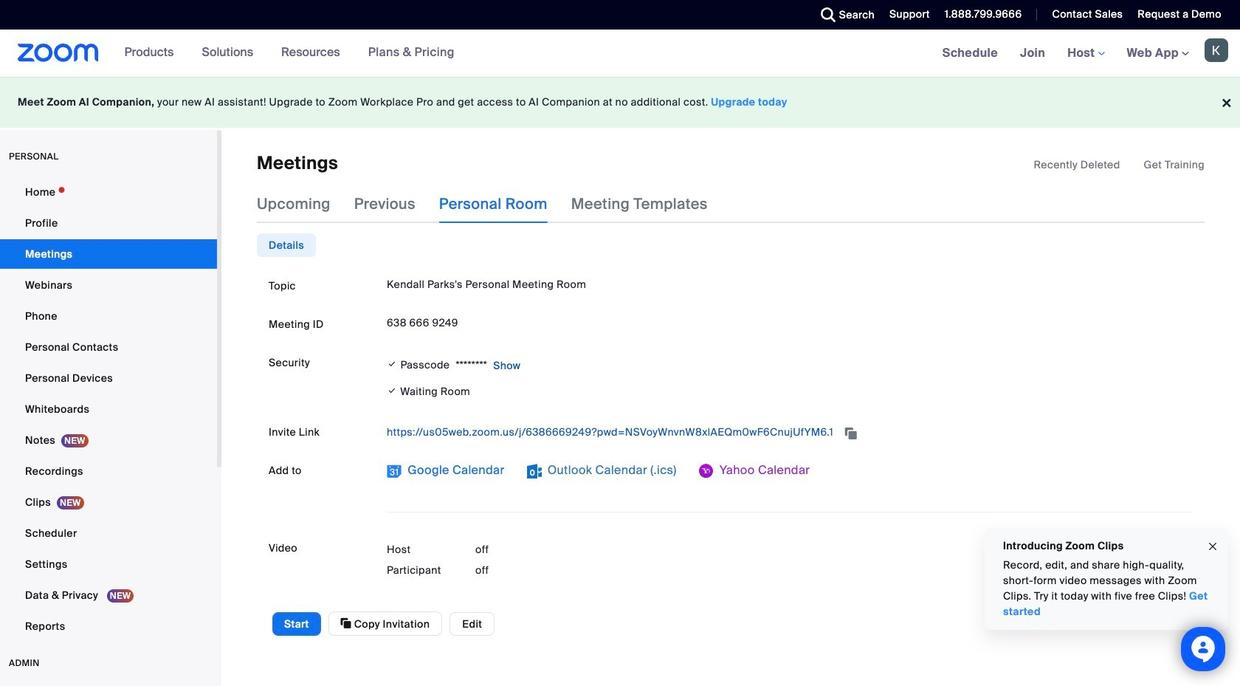 Task type: locate. For each thing, give the bounding box(es) containing it.
tabs of meeting tab list
[[257, 185, 732, 223]]

close image
[[1207, 538, 1219, 555]]

0 vertical spatial checked image
[[387, 357, 398, 372]]

checked image
[[387, 357, 398, 372], [387, 384, 398, 399]]

footer
[[0, 77, 1241, 128]]

add to yahoo calendar image
[[699, 464, 714, 479]]

tab
[[257, 234, 316, 257]]

tab list
[[257, 234, 316, 257]]

product information navigation
[[113, 30, 466, 77]]

banner
[[0, 30, 1241, 78]]

meetings navigation
[[932, 30, 1241, 78]]

1 vertical spatial checked image
[[387, 384, 398, 399]]

application
[[1034, 157, 1205, 172], [387, 420, 1193, 444]]



Task type: vqa. For each thing, say whether or not it's contained in the screenshot.
Chatbot icon
no



Task type: describe. For each thing, give the bounding box(es) containing it.
add to google calendar image
[[387, 464, 402, 479]]

copy image
[[341, 617, 351, 630]]

0 vertical spatial application
[[1034, 157, 1205, 172]]

zoom logo image
[[18, 44, 99, 62]]

1 vertical spatial application
[[387, 420, 1193, 444]]

add to outlook calendar (.ics) image
[[527, 464, 542, 479]]

personal menu menu
[[0, 177, 217, 642]]

2 checked image from the top
[[387, 384, 398, 399]]

profile picture image
[[1205, 38, 1229, 62]]

1 checked image from the top
[[387, 357, 398, 372]]



